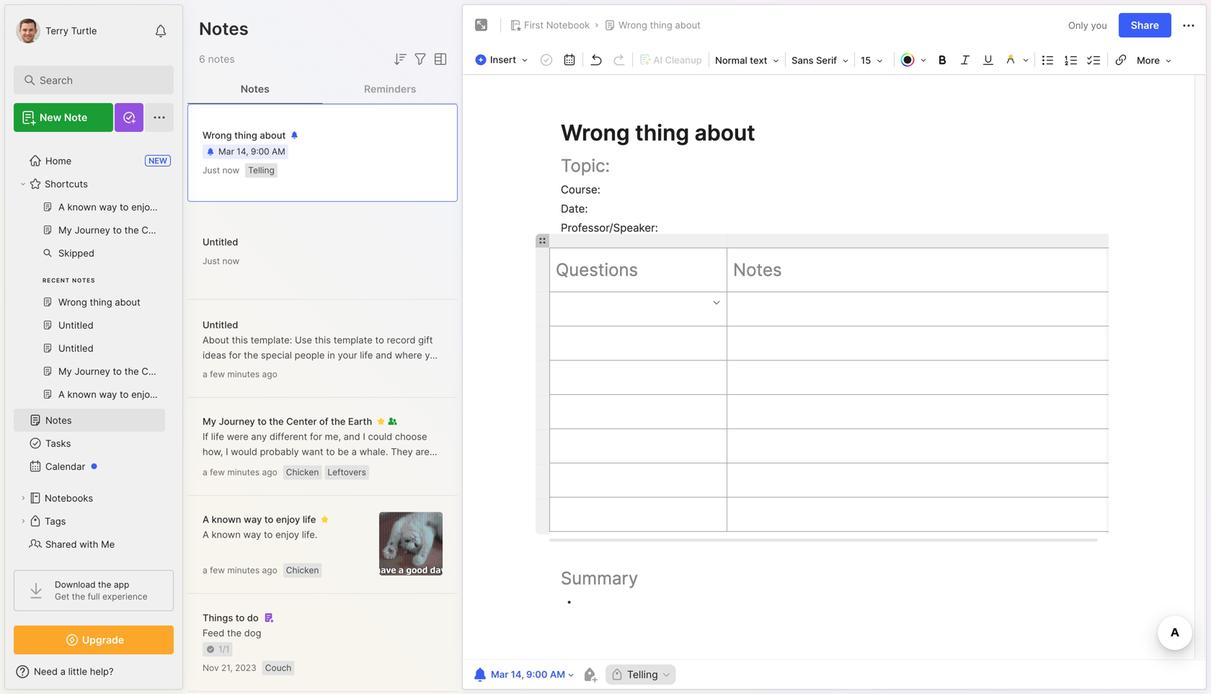 Task type: describe. For each thing, give the bounding box(es) containing it.
normal
[[716, 55, 748, 66]]

recent
[[43, 277, 70, 284]]

More actions field
[[1181, 16, 1198, 34]]

1 ago from the top
[[262, 369, 278, 380]]

shared
[[45, 539, 77, 550]]

enjoy for life
[[276, 514, 300, 526]]

life inside about this template: use this template to record gift ideas for the special people in your life and where you can buy them when the time is right. this template...
[[360, 350, 373, 361]]

recent notes
[[43, 277, 95, 284]]

0 vertical spatial am
[[272, 146, 286, 157]]

nov 21, 2023
[[203, 663, 257, 674]]

Search text field
[[40, 74, 155, 87]]

more actions image
[[1181, 17, 1198, 34]]

a up things at left
[[203, 566, 208, 576]]

insert link image
[[1112, 50, 1132, 70]]

a few minutes ago for known
[[203, 566, 278, 576]]

tags button
[[14, 510, 165, 533]]

sans
[[792, 55, 814, 66]]

choose
[[395, 431, 428, 443]]

thing inside button
[[650, 19, 673, 31]]

them
[[240, 365, 263, 376]]

to up the a known way to enjoy life.
[[265, 514, 274, 526]]

terry turtle
[[45, 25, 97, 36]]

way for life
[[244, 514, 262, 526]]

tasks button
[[14, 432, 165, 455]]

journey
[[219, 416, 255, 427]]

turtle
[[71, 25, 97, 36]]

shared with me link
[[14, 533, 165, 556]]

need a little help?
[[34, 667, 114, 678]]

want
[[302, 447, 324, 458]]

2 untitled from the top
[[203, 320, 238, 331]]

1 minutes from the top
[[227, 369, 260, 380]]

notebooks link
[[14, 487, 165, 510]]

1 vertical spatial and
[[344, 431, 360, 443]]

known for a known way to enjoy life.
[[212, 530, 241, 541]]

and inside about this template: use this template to record gift ideas for the special people in your life and where you can buy them when the time is right. this template...
[[376, 350, 392, 361]]

6
[[199, 53, 205, 65]]

experience
[[102, 592, 148, 602]]

expand tags image
[[19, 517, 27, 526]]

View options field
[[429, 50, 449, 68]]

new note
[[40, 111, 87, 124]]

first notebook button
[[507, 15, 593, 35]]

Highlight field
[[1001, 50, 1034, 70]]

minutes for known
[[227, 566, 260, 576]]

can
[[203, 365, 219, 376]]

were
[[227, 431, 249, 443]]

to inside about this template: use this template to record gift ideas for the special people in your life and where you can buy them when the time is right. this template...
[[375, 335, 384, 346]]

1 just now from the top
[[203, 165, 240, 176]]

their
[[402, 462, 422, 473]]

only
[[1069, 20, 1089, 31]]

vast
[[203, 477, 221, 488]]

how,
[[203, 447, 223, 458]]

things to do
[[203, 613, 259, 624]]

italic image
[[956, 50, 976, 70]]

checklist image
[[1085, 50, 1105, 70]]

only you
[[1069, 20, 1108, 31]]

the up them in the left of the page
[[244, 350, 258, 361]]

more
[[1138, 55, 1161, 66]]

leftovers
[[328, 467, 366, 478]]

2 now from the top
[[223, 256, 240, 267]]

a known way to enjoy life
[[203, 514, 316, 526]]

1 horizontal spatial life
[[303, 514, 316, 526]]

sans serif
[[792, 55, 838, 66]]

a down how,
[[203, 467, 208, 478]]

notes link
[[14, 409, 165, 432]]

you inside about this template: use this template to record gift ideas for the special people in your life and where you can buy them when the time is right. this template...
[[425, 350, 441, 361]]

note
[[64, 111, 87, 124]]

for inside about this template: use this template to record gift ideas for the special people in your life and where you can buy them when the time is right. this template...
[[229, 350, 241, 361]]

few for journey
[[210, 467, 225, 478]]

get
[[55, 592, 69, 602]]

insert
[[491, 54, 517, 65]]

1 a few minutes ago from the top
[[203, 369, 278, 380]]

life.
[[302, 530, 318, 541]]

right.
[[341, 365, 364, 376]]

where
[[395, 350, 423, 361]]

shortcuts button
[[14, 172, 165, 196]]

0 horizontal spatial i
[[226, 447, 228, 458]]

me
[[101, 539, 115, 550]]

any
[[251, 431, 267, 443]]

when
[[266, 365, 290, 376]]

a inside the if life were any different for me, and i could choose how, i would probably want to be a whale. they are the largest mammal on earth and masters of their vast d...
[[352, 447, 357, 458]]

you inside note window element
[[1092, 20, 1108, 31]]

0 horizontal spatial of
[[320, 416, 329, 427]]

0 horizontal spatial telling
[[248, 165, 275, 176]]

known for a known way to enjoy life
[[212, 514, 241, 526]]

a for a known way to enjoy life.
[[203, 530, 209, 541]]

record
[[387, 335, 416, 346]]

main element
[[0, 0, 188, 695]]

the inside the if life were any different for me, and i could choose how, i would probably want to be a whale. they are the largest mammal on earth and masters of their vast d...
[[203, 462, 217, 473]]

wrong thing about button
[[602, 15, 704, 35]]

underline image
[[979, 50, 999, 70]]

1 untitled from the top
[[203, 237, 238, 248]]

probably
[[260, 447, 299, 458]]

special
[[261, 350, 292, 361]]

little
[[68, 667, 87, 678]]

new
[[149, 156, 167, 166]]

bold image
[[933, 50, 953, 70]]

download the app get the full experience
[[55, 580, 148, 602]]

notes inside notes 'link'
[[45, 415, 72, 426]]

telling inside button
[[628, 669, 658, 681]]

notes button
[[188, 75, 323, 104]]

if life were any different for me, and i could choose how, i would probably want to be a whale. they are the largest mammal on earth and masters of their vast d...
[[203, 431, 430, 488]]

0 horizontal spatial mar
[[219, 146, 234, 157]]

feed
[[203, 628, 225, 639]]

on
[[293, 462, 304, 473]]

expand notebooks image
[[19, 494, 27, 503]]

would
[[231, 447, 258, 458]]

about inside button
[[676, 19, 701, 31]]

Note Editor text field
[[463, 74, 1207, 660]]

1 this from the left
[[232, 335, 248, 346]]

full
[[88, 592, 100, 602]]

do
[[247, 613, 259, 624]]

1 horizontal spatial i
[[363, 431, 366, 443]]

the up full
[[98, 580, 111, 590]]

Font size field
[[857, 50, 893, 71]]

calendar button
[[14, 455, 165, 478]]

template:
[[251, 335, 292, 346]]

different
[[270, 431, 307, 443]]

me,
[[325, 431, 341, 443]]

terry
[[45, 25, 69, 36]]

text
[[750, 55, 768, 66]]

reminders button
[[323, 75, 458, 104]]

tags
[[45, 516, 66, 527]]

a known way to enjoy life.
[[203, 530, 318, 541]]

bulleted list image
[[1039, 50, 1059, 70]]

telling button
[[606, 665, 677, 685]]

template
[[334, 335, 373, 346]]

serif
[[817, 55, 838, 66]]

0 horizontal spatial thing
[[235, 130, 257, 141]]

upgrade
[[82, 634, 124, 647]]

the down "download"
[[72, 592, 85, 602]]

minutes for journey
[[227, 467, 260, 478]]

1 vertical spatial about
[[260, 130, 286, 141]]

about this template: use this template to record gift ideas for the special people in your life and where you can buy them when the time is right. this template...
[[203, 335, 441, 376]]

0 horizontal spatial wrong
[[203, 130, 232, 141]]

1 few from the top
[[210, 369, 225, 380]]

0 vertical spatial earth
[[348, 416, 373, 427]]

expand note image
[[473, 17, 491, 34]]

calendar
[[45, 461, 85, 472]]

d...
[[224, 477, 238, 488]]

notes inside notes "button"
[[241, 83, 270, 95]]

15
[[861, 55, 872, 66]]



Task type: vqa. For each thing, say whether or not it's contained in the screenshot.
for in the the about this template: use this template to record gift ideas for the special people in your life and where you can buy them when the time is right. this template...
yes



Task type: locate. For each thing, give the bounding box(es) containing it.
wrong inside button
[[619, 19, 648, 31]]

1 vertical spatial known
[[212, 530, 241, 541]]

0 horizontal spatial earth
[[306, 462, 330, 473]]

a few minutes ago down ideas
[[203, 369, 278, 380]]

0 vertical spatial chicken
[[286, 467, 319, 478]]

2 minutes from the top
[[227, 467, 260, 478]]

0 vertical spatial mar 14, 9:00 am
[[219, 146, 286, 157]]

1 vertical spatial minutes
[[227, 467, 260, 478]]

you down gift
[[425, 350, 441, 361]]

minutes right the can on the left of the page
[[227, 369, 260, 380]]

9:00 inside mar 14, 9:00 am popup button
[[527, 669, 548, 681]]

new
[[40, 111, 62, 124]]

mammal
[[253, 462, 290, 473]]

1 vertical spatial 9:00
[[527, 669, 548, 681]]

normal text
[[716, 55, 768, 66]]

life inside the if life were any different for me, and i could choose how, i would probably want to be a whale. they are the largest mammal on earth and masters of their vast d...
[[211, 431, 224, 443]]

minutes
[[227, 369, 260, 380], [227, 467, 260, 478], [227, 566, 260, 576]]

0 vertical spatial life
[[360, 350, 373, 361]]

way
[[244, 514, 262, 526], [243, 530, 261, 541]]

life
[[360, 350, 373, 361], [211, 431, 224, 443], [303, 514, 316, 526]]

enjoy for life.
[[276, 530, 299, 541]]

earth up could
[[348, 416, 373, 427]]

masters
[[352, 462, 388, 473]]

0 vertical spatial known
[[212, 514, 241, 526]]

wrong down notes "button"
[[203, 130, 232, 141]]

Font color field
[[897, 50, 931, 70]]

ago
[[262, 369, 278, 380], [262, 467, 278, 478], [262, 566, 278, 576]]

1 chicken from the top
[[286, 467, 319, 478]]

ago for the
[[262, 467, 278, 478]]

0 vertical spatial for
[[229, 350, 241, 361]]

0 vertical spatial of
[[320, 416, 329, 427]]

2 few from the top
[[210, 467, 225, 478]]

0 vertical spatial a few minutes ago
[[203, 369, 278, 380]]

enjoy left 'life.'
[[276, 530, 299, 541]]

1/1
[[219, 645, 230, 655]]

way up the a known way to enjoy life.
[[244, 514, 262, 526]]

couch
[[265, 663, 292, 674]]

a inside what's new 'field'
[[60, 667, 66, 678]]

1 vertical spatial thing
[[235, 130, 257, 141]]

this right about
[[232, 335, 248, 346]]

0 vertical spatial now
[[223, 165, 240, 176]]

0 vertical spatial wrong
[[619, 19, 648, 31]]

0 vertical spatial untitled
[[203, 237, 238, 248]]

is
[[332, 365, 339, 376]]

1 horizontal spatial of
[[390, 462, 399, 473]]

to
[[375, 335, 384, 346], [258, 416, 267, 427], [326, 447, 335, 458], [265, 514, 274, 526], [264, 530, 273, 541], [236, 613, 245, 624]]

for up buy
[[229, 350, 241, 361]]

1 vertical spatial telling
[[628, 669, 658, 681]]

center
[[286, 416, 317, 427]]

a for a known way to enjoy life
[[203, 514, 209, 526]]

a right "be"
[[352, 447, 357, 458]]

notes
[[199, 18, 249, 39], [241, 83, 270, 95], [72, 277, 95, 284], [45, 415, 72, 426]]

WHAT'S NEW field
[[5, 661, 183, 684]]

2 vertical spatial few
[[210, 566, 225, 576]]

0 horizontal spatial am
[[272, 146, 286, 157]]

to down a known way to enjoy life at left bottom
[[264, 530, 273, 541]]

1 vertical spatial 14,
[[511, 669, 524, 681]]

0 vertical spatial you
[[1092, 20, 1108, 31]]

2 enjoy from the top
[[276, 530, 299, 541]]

my journey to the center of the earth
[[203, 416, 373, 427]]

thing
[[650, 19, 673, 31], [235, 130, 257, 141]]

tasks
[[45, 438, 71, 449]]

0 horizontal spatial mar 14, 9:00 am
[[219, 146, 286, 157]]

2 known from the top
[[212, 530, 241, 541]]

2 a few minutes ago from the top
[[203, 467, 278, 478]]

0 vertical spatial just
[[203, 165, 220, 176]]

am
[[272, 146, 286, 157], [550, 669, 566, 681]]

0 vertical spatial thing
[[650, 19, 673, 31]]

about
[[203, 335, 229, 346]]

1 horizontal spatial 14,
[[511, 669, 524, 681]]

0 vertical spatial and
[[376, 350, 392, 361]]

template...
[[388, 365, 435, 376]]

a down ideas
[[203, 369, 208, 380]]

the up me,
[[331, 416, 346, 427]]

14,
[[237, 146, 249, 157], [511, 669, 524, 681]]

Font family field
[[788, 50, 854, 71]]

chicken down 'life.'
[[286, 566, 319, 576]]

and up this
[[376, 350, 392, 361]]

shortcuts
[[45, 178, 88, 190]]

6 notes
[[199, 53, 235, 65]]

1 a from the top
[[203, 514, 209, 526]]

use
[[295, 335, 312, 346]]

way for life.
[[243, 530, 261, 541]]

3 ago from the top
[[262, 566, 278, 576]]

numbered list image
[[1062, 50, 1082, 70]]

1 vertical spatial wrong thing about
[[203, 130, 286, 141]]

about
[[676, 19, 701, 31], [260, 130, 286, 141]]

0 vertical spatial few
[[210, 369, 225, 380]]

0 vertical spatial just now
[[203, 165, 240, 176]]

your
[[338, 350, 358, 361]]

1 vertical spatial wrong
[[203, 130, 232, 141]]

1 just from the top
[[203, 165, 220, 176]]

chicken
[[286, 467, 319, 478], [286, 566, 319, 576]]

help?
[[90, 667, 114, 678]]

this up the in
[[315, 335, 331, 346]]

the down people
[[293, 365, 307, 376]]

tab list
[[188, 75, 458, 104]]

they
[[391, 447, 413, 458]]

1 enjoy from the top
[[276, 514, 300, 526]]

gift
[[418, 335, 433, 346]]

dog
[[244, 628, 262, 639]]

0 horizontal spatial about
[[260, 130, 286, 141]]

1 known from the top
[[212, 514, 241, 526]]

mar 14, 9:00 am down notes "button"
[[219, 146, 286, 157]]

few
[[210, 369, 225, 380], [210, 467, 225, 478], [210, 566, 225, 576]]

tree containing home
[[5, 141, 183, 588]]

this
[[232, 335, 248, 346], [315, 335, 331, 346]]

0 horizontal spatial life
[[211, 431, 224, 443]]

first notebook
[[524, 19, 590, 31]]

2 a from the top
[[203, 530, 209, 541]]

first
[[524, 19, 544, 31]]

whale.
[[360, 447, 388, 458]]

things
[[203, 613, 233, 624]]

chicken for enjoy
[[286, 566, 319, 576]]

wrong thing about inside wrong thing about button
[[619, 19, 701, 31]]

1 horizontal spatial mar 14, 9:00 am
[[491, 669, 566, 681]]

people
[[295, 350, 325, 361]]

1 vertical spatial now
[[223, 256, 240, 267]]

3 minutes from the top
[[227, 566, 260, 576]]

1 horizontal spatial mar
[[491, 669, 509, 681]]

2 vertical spatial life
[[303, 514, 316, 526]]

a left little
[[60, 667, 66, 678]]

1 horizontal spatial earth
[[348, 416, 373, 427]]

reminders
[[364, 83, 417, 95]]

1 vertical spatial a
[[203, 530, 209, 541]]

0 horizontal spatial 9:00
[[251, 146, 270, 157]]

you
[[1092, 20, 1108, 31], [425, 350, 441, 361]]

9:00 down notes "button"
[[251, 146, 270, 157]]

1 vertical spatial ago
[[262, 467, 278, 478]]

ago down the a known way to enjoy life.
[[262, 566, 278, 576]]

2 vertical spatial a few minutes ago
[[203, 566, 278, 576]]

1 vertical spatial life
[[211, 431, 224, 443]]

thumbnail image
[[379, 513, 443, 576]]

telling
[[248, 165, 275, 176], [628, 669, 658, 681]]

2 this from the left
[[315, 335, 331, 346]]

notes inside recent notes group
[[72, 277, 95, 284]]

add filters image
[[412, 50, 429, 68]]

earth down want
[[306, 462, 330, 473]]

mar 14, 9:00 am inside popup button
[[491, 669, 566, 681]]

0 vertical spatial way
[[244, 514, 262, 526]]

none search field inside main element
[[40, 71, 155, 89]]

of inside the if life were any different for me, and i could choose how, i would probably want to be a whale. they are the largest mammal on earth and masters of their vast d...
[[390, 462, 399, 473]]

to left record
[[375, 335, 384, 346]]

chicken for different
[[286, 467, 319, 478]]

if
[[203, 431, 209, 443]]

mar 14, 9:00 am left add tag image
[[491, 669, 566, 681]]

9:00 left add tag image
[[527, 669, 548, 681]]

1 vertical spatial mar 14, 9:00 am
[[491, 669, 566, 681]]

in
[[328, 350, 335, 361]]

1 vertical spatial am
[[550, 669, 566, 681]]

1 vertical spatial just now
[[203, 256, 240, 267]]

few down ideas
[[210, 369, 225, 380]]

2023
[[235, 663, 257, 674]]

0 vertical spatial enjoy
[[276, 514, 300, 526]]

1 vertical spatial i
[[226, 447, 228, 458]]

minutes down the a known way to enjoy life.
[[227, 566, 260, 576]]

feed the dog
[[203, 628, 262, 639]]

0 vertical spatial i
[[363, 431, 366, 443]]

0 vertical spatial 9:00
[[251, 146, 270, 157]]

the
[[244, 350, 258, 361], [293, 365, 307, 376], [269, 416, 284, 427], [331, 416, 346, 427], [203, 462, 217, 473], [98, 580, 111, 590], [72, 592, 85, 602], [227, 628, 242, 639]]

mar inside mar 14, 9:00 am popup button
[[491, 669, 509, 681]]

notes
[[208, 53, 235, 65]]

i left could
[[363, 431, 366, 443]]

few up things at left
[[210, 566, 225, 576]]

of down they
[[390, 462, 399, 473]]

to inside the if life were any different for me, and i could choose how, i would probably want to be a whale. they are the largest mammal on earth and masters of their vast d...
[[326, 447, 335, 458]]

Add filters field
[[412, 50, 429, 68]]

time
[[310, 365, 329, 376]]

of
[[320, 416, 329, 427], [390, 462, 399, 473]]

share button
[[1119, 13, 1172, 38]]

earth inside the if life were any different for me, and i could choose how, i would probably want to be a whale. they are the largest mammal on earth and masters of their vast d...
[[306, 462, 330, 473]]

0 horizontal spatial for
[[229, 350, 241, 361]]

with
[[80, 539, 98, 550]]

tree
[[5, 141, 183, 588]]

am inside popup button
[[550, 669, 566, 681]]

0 vertical spatial about
[[676, 19, 701, 31]]

and down "be"
[[333, 462, 349, 473]]

0 vertical spatial a
[[203, 514, 209, 526]]

1 horizontal spatial am
[[550, 669, 566, 681]]

2 vertical spatial minutes
[[227, 566, 260, 576]]

1 vertical spatial chicken
[[286, 566, 319, 576]]

ago down probably
[[262, 467, 278, 478]]

enjoy up the a known way to enjoy life.
[[276, 514, 300, 526]]

minutes down would
[[227, 467, 260, 478]]

add tag image
[[581, 667, 599, 684]]

1 horizontal spatial about
[[676, 19, 701, 31]]

tree inside main element
[[5, 141, 183, 588]]

to up any
[[258, 416, 267, 427]]

1 vertical spatial of
[[390, 462, 399, 473]]

the down things to do
[[227, 628, 242, 639]]

enjoy
[[276, 514, 300, 526], [276, 530, 299, 541]]

0 horizontal spatial 14,
[[237, 146, 249, 157]]

2 horizontal spatial life
[[360, 350, 373, 361]]

2 just now from the top
[[203, 256, 240, 267]]

just now
[[203, 165, 240, 176], [203, 256, 240, 267]]

1 vertical spatial untitled
[[203, 320, 238, 331]]

are
[[416, 447, 430, 458]]

More field
[[1133, 50, 1177, 71]]

1 horizontal spatial wrong thing about
[[619, 19, 701, 31]]

calendar event image
[[560, 50, 580, 70]]

0 horizontal spatial you
[[425, 350, 441, 361]]

a few minutes ago
[[203, 369, 278, 380], [203, 467, 278, 478], [203, 566, 278, 576]]

1 horizontal spatial for
[[310, 431, 322, 443]]

2 chicken from the top
[[286, 566, 319, 576]]

and up "be"
[[344, 431, 360, 443]]

download
[[55, 580, 96, 590]]

21,
[[221, 663, 233, 674]]

1 vertical spatial way
[[243, 530, 261, 541]]

known up the a known way to enjoy life.
[[212, 514, 241, 526]]

shared with me
[[45, 539, 115, 550]]

few for known
[[210, 566, 225, 576]]

0 vertical spatial minutes
[[227, 369, 260, 380]]

Insert field
[[472, 50, 535, 70]]

life right if
[[211, 431, 224, 443]]

1 vertical spatial enjoy
[[276, 530, 299, 541]]

a few minutes ago for journey
[[203, 467, 278, 478]]

0 vertical spatial ago
[[262, 369, 278, 380]]

None search field
[[40, 71, 155, 89]]

0 horizontal spatial this
[[232, 335, 248, 346]]

1 horizontal spatial thing
[[650, 19, 673, 31]]

the up 'different'
[[269, 416, 284, 427]]

be
[[338, 447, 349, 458]]

0 vertical spatial mar
[[219, 146, 234, 157]]

1 vertical spatial for
[[310, 431, 322, 443]]

undo image
[[587, 50, 607, 70]]

of up me,
[[320, 416, 329, 427]]

2 vertical spatial ago
[[262, 566, 278, 576]]

0 vertical spatial 14,
[[237, 146, 249, 157]]

Telling Tag actions field
[[658, 670, 672, 680]]

2 ago from the top
[[262, 467, 278, 478]]

a few minutes ago down would
[[203, 467, 278, 478]]

to left the do
[[236, 613, 245, 624]]

way down a known way to enjoy life at left bottom
[[243, 530, 261, 541]]

untitled
[[203, 237, 238, 248], [203, 320, 238, 331]]

ago down special on the bottom left
[[262, 369, 278, 380]]

this
[[367, 365, 386, 376]]

ago for to
[[262, 566, 278, 576]]

0 vertical spatial telling
[[248, 165, 275, 176]]

ideas
[[203, 350, 226, 361]]

for up want
[[310, 431, 322, 443]]

1 vertical spatial just
[[203, 256, 220, 267]]

app
[[114, 580, 129, 590]]

1 horizontal spatial wrong
[[619, 19, 648, 31]]

Heading level field
[[711, 50, 784, 71]]

am left add tag image
[[550, 669, 566, 681]]

9:00
[[251, 146, 270, 157], [527, 669, 548, 681]]

note window element
[[462, 4, 1208, 694]]

tab list containing notes
[[188, 75, 458, 104]]

could
[[368, 431, 393, 443]]

a
[[203, 369, 208, 380], [352, 447, 357, 458], [203, 467, 208, 478], [203, 566, 208, 576], [60, 667, 66, 678]]

a few minutes ago down the a known way to enjoy life.
[[203, 566, 278, 576]]

you right 'only' at the top
[[1092, 20, 1108, 31]]

Edit reminder field
[[470, 665, 576, 685]]

i right how,
[[226, 447, 228, 458]]

1 vertical spatial you
[[425, 350, 441, 361]]

life up 'life.'
[[303, 514, 316, 526]]

0 vertical spatial wrong thing about
[[619, 19, 701, 31]]

known down a known way to enjoy life at left bottom
[[212, 530, 241, 541]]

life up this
[[360, 350, 373, 361]]

for inside the if life were any different for me, and i could choose how, i would probably want to be a whale. they are the largest mammal on earth and masters of their vast d...
[[310, 431, 322, 443]]

0 horizontal spatial wrong thing about
[[203, 130, 286, 141]]

3 a few minutes ago from the top
[[203, 566, 278, 576]]

3 few from the top
[[210, 566, 225, 576]]

Sort options field
[[392, 50, 409, 68]]

click to collapse image
[[182, 668, 193, 685]]

1 vertical spatial a few minutes ago
[[203, 467, 278, 478]]

1 vertical spatial few
[[210, 467, 225, 478]]

1 vertical spatial earth
[[306, 462, 330, 473]]

1 horizontal spatial telling
[[628, 669, 658, 681]]

1 now from the top
[[223, 165, 240, 176]]

Account field
[[14, 17, 97, 45]]

1 vertical spatial mar
[[491, 669, 509, 681]]

wrong right notebook
[[619, 19, 648, 31]]

2 vertical spatial and
[[333, 462, 349, 473]]

1 horizontal spatial this
[[315, 335, 331, 346]]

few down how,
[[210, 467, 225, 478]]

1 horizontal spatial 9:00
[[527, 669, 548, 681]]

14, inside mar 14, 9:00 am popup button
[[511, 669, 524, 681]]

to left "be"
[[326, 447, 335, 458]]

chicken down want
[[286, 467, 319, 478]]

nov
[[203, 663, 219, 674]]

2 just from the top
[[203, 256, 220, 267]]

notebook
[[547, 19, 590, 31]]

the up vast
[[203, 462, 217, 473]]

a
[[203, 514, 209, 526], [203, 530, 209, 541]]

1 horizontal spatial you
[[1092, 20, 1108, 31]]

mar 14, 9:00 am
[[219, 146, 286, 157], [491, 669, 566, 681]]

am down notes "button"
[[272, 146, 286, 157]]

recent notes group
[[14, 196, 165, 415]]



